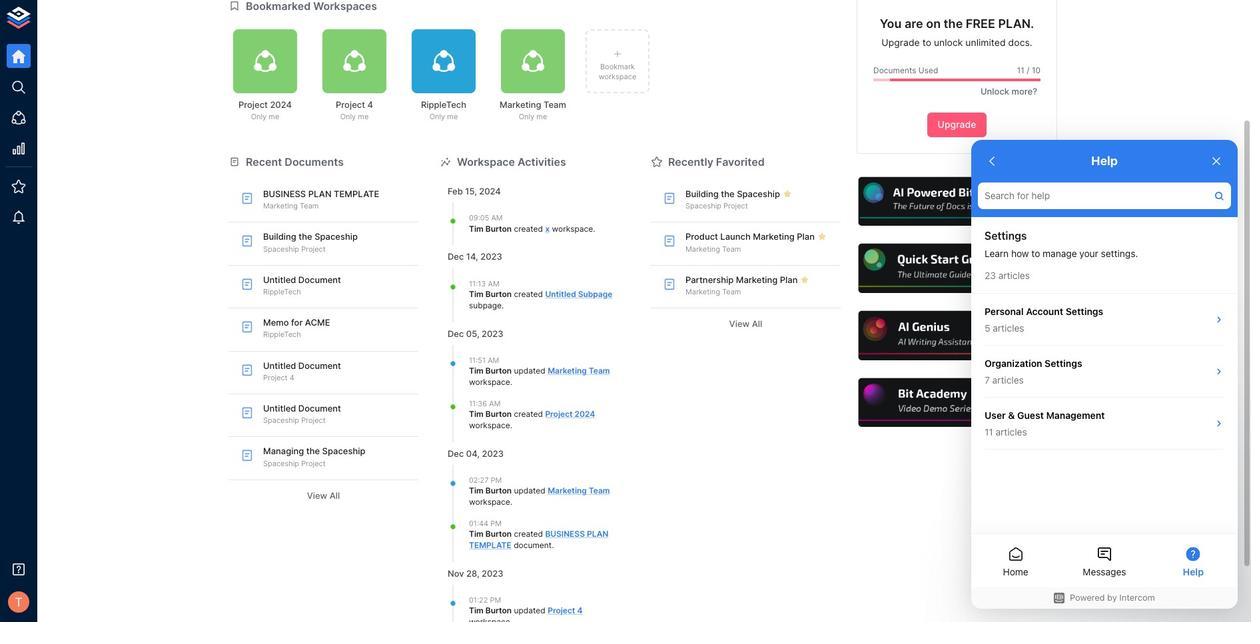 Task type: describe. For each thing, give the bounding box(es) containing it.
spaceship down favorited
[[737, 189, 780, 199]]

dec 05, 2023
[[448, 328, 503, 339]]

project 2024 only me
[[238, 99, 292, 121]]

burton for 02:27 pm tim burton updated marketing team workspace .
[[486, 486, 512, 496]]

1 horizontal spatial view all
[[729, 319, 762, 329]]

am for project
[[489, 399, 501, 408]]

managing the spaceship spaceship project
[[263, 446, 365, 468]]

burton for 09:05 am tim burton created x workspace .
[[486, 224, 512, 234]]

building the spaceship
[[685, 189, 780, 199]]

project inside the building the spaceship spaceship project
[[301, 244, 326, 254]]

for
[[291, 317, 303, 328]]

t button
[[4, 588, 33, 617]]

tim for 11:13 am tim burton created untitled subpage subpage .
[[469, 289, 484, 299]]

recently
[[668, 155, 713, 168]]

11:36 am tim burton created project 2024 workspace .
[[469, 399, 595, 430]]

updated for workspace
[[514, 366, 545, 376]]

. inside 09:05 am tim burton created x workspace .
[[593, 224, 595, 234]]

project inside untitled document spaceship project
[[301, 416, 326, 425]]

02:27
[[469, 476, 489, 485]]

on
[[926, 16, 941, 30]]

11:51
[[469, 356, 486, 365]]

spaceship project
[[685, 201, 748, 211]]

rippletech inside memo for acme rippletech
[[263, 330, 301, 339]]

team inside 11:51 am tim burton updated marketing team workspace .
[[589, 366, 610, 376]]

marketing down product launch marketing plan
[[736, 274, 778, 285]]

2 help image from the top
[[857, 242, 1057, 295]]

spaceship down managing
[[263, 459, 299, 468]]

business plan template marketing team
[[263, 189, 379, 211]]

to
[[922, 37, 931, 48]]

4 help image from the top
[[857, 376, 1057, 429]]

subpage
[[578, 289, 612, 299]]

unlimited
[[966, 37, 1006, 48]]

2023 for dec 04, 2023
[[482, 448, 504, 459]]

partnership marketing plan
[[685, 274, 798, 285]]

project inside untitled document project 4
[[263, 373, 288, 382]]

1 vertical spatial documents
[[285, 155, 344, 168]]

workspace for 02:27 pm tim burton updated marketing team workspace .
[[469, 497, 510, 507]]

marketing team only me
[[500, 99, 566, 121]]

document for untitled document project 4
[[298, 360, 341, 371]]

untitled document spaceship project
[[263, 403, 341, 425]]

4 inside project 4 only me
[[367, 99, 373, 110]]

04,
[[466, 448, 480, 459]]

bookmark
[[600, 62, 635, 71]]

dec for dec 05, 2023
[[448, 328, 464, 339]]

11
[[1017, 65, 1025, 75]]

15,
[[465, 186, 477, 196]]

1 help image from the top
[[857, 175, 1057, 228]]

0 vertical spatial view
[[729, 319, 750, 329]]

feb 15, 2024
[[448, 186, 501, 196]]

only for project 2024
[[251, 112, 267, 121]]

1 horizontal spatial documents
[[873, 65, 916, 75]]

memo
[[263, 317, 289, 328]]

11 / 10
[[1017, 65, 1041, 75]]

untitled subpage link
[[545, 289, 612, 299]]

nov 28, 2023
[[448, 568, 503, 579]]

project 4 only me
[[336, 99, 373, 121]]

workspace for 11:51 am tim burton updated marketing team workspace .
[[469, 377, 510, 387]]

the inside you are on the free plan. upgrade to unlock unlimited docs.
[[944, 16, 963, 30]]

tim for 11:36 am tim burton created project 2024 workspace .
[[469, 409, 484, 419]]

product launch marketing plan
[[685, 231, 815, 242]]

docs.
[[1008, 37, 1032, 48]]

0 horizontal spatial view
[[307, 490, 327, 501]]

marketing inside business plan template marketing team
[[263, 201, 298, 211]]

burton for 11:36 am tim burton created project 2024 workspace .
[[486, 409, 512, 419]]

1 horizontal spatial 2024
[[479, 186, 501, 196]]

upgrade inside upgrade button
[[938, 119, 976, 130]]

recent documents
[[246, 155, 344, 168]]

2024 inside the 11:36 am tim burton created project 2024 workspace .
[[575, 409, 595, 419]]

document for untitled document rippletech
[[298, 274, 341, 285]]

unlock
[[981, 86, 1009, 97]]

01:44
[[469, 519, 488, 528]]

0 vertical spatial all
[[752, 319, 762, 329]]

business plan template link
[[469, 529, 608, 550]]

x
[[545, 224, 550, 234]]

. for 11:36 am tim burton created project 2024 workspace .
[[510, 420, 512, 430]]

. for 11:51 am tim burton updated marketing team workspace .
[[510, 377, 512, 387]]

workspace
[[457, 155, 515, 168]]

x link
[[545, 224, 550, 234]]

untitled document project 4
[[263, 360, 341, 382]]

marketing team link for project 2024
[[548, 366, 610, 376]]

unlock
[[934, 37, 963, 48]]

1 vertical spatial view all
[[307, 490, 340, 501]]

tim for 09:05 am tim burton created x workspace .
[[469, 224, 484, 234]]

0 vertical spatial rippletech
[[421, 99, 466, 110]]

plan.
[[998, 16, 1034, 30]]

14,
[[466, 251, 478, 262]]

tim burton created
[[469, 529, 545, 539]]

business for business plan template marketing team
[[263, 189, 306, 199]]

upgrade button
[[927, 113, 987, 137]]

plan for business plan template
[[587, 529, 608, 539]]

recent
[[246, 155, 282, 168]]

tim for 01:22 pm tim burton updated project 4
[[469, 606, 484, 616]]

marketing inside 02:27 pm tim burton updated marketing team workspace .
[[548, 486, 587, 496]]

documents used
[[873, 65, 938, 75]]

me inside rippletech only me
[[447, 112, 458, 121]]

09:05 am tim burton created x workspace .
[[469, 213, 595, 234]]

favorited
[[716, 155, 765, 168]]

2024 inside project 2024 only me
[[270, 99, 292, 110]]

nov
[[448, 568, 464, 579]]

project inside the 11:36 am tim burton created project 2024 workspace .
[[545, 409, 573, 419]]

template for business plan template
[[469, 540, 511, 550]]

business plan template
[[469, 529, 608, 550]]

marketing inside marketing team only me
[[500, 99, 541, 110]]

managing
[[263, 446, 304, 457]]

spaceship down untitled document spaceship project
[[322, 446, 365, 457]]

2023 for nov 28, 2023
[[482, 568, 503, 579]]

used
[[919, 65, 938, 75]]

project inside 01:22 pm tim burton updated project 4
[[548, 606, 575, 616]]

marketing team for product
[[685, 244, 741, 254]]

untitled for untitled document spaceship project
[[263, 403, 296, 414]]

dec 04, 2023
[[448, 448, 504, 459]]

unlock more?
[[981, 86, 1037, 97]]

/
[[1027, 65, 1030, 75]]

marketing team for partnership
[[685, 287, 741, 296]]

tim for 11:51 am tim burton updated marketing team workspace .
[[469, 366, 484, 376]]

you
[[880, 16, 902, 30]]

rippletech inside the untitled document rippletech
[[263, 287, 301, 296]]



Task type: vqa. For each thing, say whether or not it's contained in the screenshot.


Task type: locate. For each thing, give the bounding box(es) containing it.
2023 for dec 14, 2023
[[480, 251, 502, 262]]

document down the building the spaceship spaceship project
[[298, 274, 341, 285]]

0 vertical spatial dec
[[448, 251, 464, 262]]

marketing inside 11:51 am tim burton updated marketing team workspace .
[[548, 366, 587, 376]]

2 me from the left
[[358, 112, 369, 121]]

untitled
[[263, 274, 296, 285], [545, 289, 576, 299], [263, 360, 296, 371], [263, 403, 296, 414]]

view all button down partnership marketing plan
[[651, 314, 841, 334]]

1 vertical spatial plan
[[587, 529, 608, 539]]

3 dec from the top
[[448, 448, 464, 459]]

burton down 01:44 pm
[[486, 529, 512, 539]]

created inside the 11:36 am tim burton created project 2024 workspace .
[[514, 409, 543, 419]]

4 tim from the top
[[469, 409, 484, 419]]

untitled down memo for acme rippletech
[[263, 360, 296, 371]]

progress bar
[[873, 79, 1057, 82]]

0 vertical spatial 4
[[367, 99, 373, 110]]

2023 for dec 05, 2023
[[482, 328, 503, 339]]

0 horizontal spatial documents
[[285, 155, 344, 168]]

business down 'recent documents' on the left top of page
[[263, 189, 306, 199]]

2 burton from the top
[[486, 289, 512, 299]]

created for project
[[514, 409, 543, 419]]

updated for document
[[514, 486, 545, 496]]

01:22
[[469, 596, 488, 605]]

documents left used
[[873, 65, 916, 75]]

the up spaceship project
[[721, 189, 735, 199]]

am right 11:13
[[488, 279, 499, 288]]

untitled left subpage
[[545, 289, 576, 299]]

4 me from the left
[[537, 112, 547, 121]]

5 tim from the top
[[469, 486, 484, 496]]

burton down 02:27
[[486, 486, 512, 496]]

1 horizontal spatial upgrade
[[938, 119, 976, 130]]

burton inside 01:22 pm tim burton updated project 4
[[486, 606, 512, 616]]

1 vertical spatial template
[[469, 540, 511, 550]]

tim down 11:36
[[469, 409, 484, 419]]

product
[[685, 231, 718, 242]]

tim down 02:27
[[469, 486, 484, 496]]

2023 right 04,
[[482, 448, 504, 459]]

4 inside 01:22 pm tim burton updated project 4
[[577, 606, 583, 616]]

2 horizontal spatial 4
[[577, 606, 583, 616]]

6 burton from the top
[[486, 529, 512, 539]]

2 marketing team link from the top
[[548, 486, 610, 496]]

burton down 11:36
[[486, 409, 512, 419]]

team inside 02:27 pm tim burton updated marketing team workspace .
[[589, 486, 610, 496]]

am for x
[[491, 213, 503, 223]]

are
[[905, 16, 923, 30]]

am right 09:05
[[491, 213, 503, 223]]

view all
[[729, 319, 762, 329], [307, 490, 340, 501]]

untitled for untitled document project 4
[[263, 360, 296, 371]]

0 horizontal spatial building
[[263, 231, 296, 242]]

2024 up 'recent documents' on the left top of page
[[270, 99, 292, 110]]

team inside business plan template marketing team
[[300, 201, 319, 211]]

pm for marketing
[[491, 476, 502, 485]]

created
[[514, 224, 543, 234], [514, 289, 543, 299], [514, 409, 543, 419], [514, 529, 543, 539]]

only inside project 4 only me
[[340, 112, 356, 121]]

documents
[[873, 65, 916, 75], [285, 155, 344, 168]]

building up spaceship project
[[685, 189, 719, 199]]

am right 11:51
[[488, 356, 499, 365]]

workspace down the bookmark
[[599, 72, 636, 81]]

burton inside the 11:36 am tim burton created project 2024 workspace .
[[486, 409, 512, 419]]

marketing up business plan template
[[548, 486, 587, 496]]

team
[[544, 99, 566, 110], [300, 201, 319, 211], [722, 244, 741, 254], [722, 287, 741, 296], [589, 366, 610, 376], [589, 486, 610, 496]]

business inside business plan template marketing team
[[263, 189, 306, 199]]

workspace inside button
[[599, 72, 636, 81]]

created left x
[[514, 224, 543, 234]]

building the spaceship spaceship project
[[263, 231, 358, 254]]

me for project 2024
[[269, 112, 279, 121]]

the
[[944, 16, 963, 30], [721, 189, 735, 199], [299, 231, 312, 242], [306, 446, 320, 457]]

burton inside 09:05 am tim burton created x workspace .
[[486, 224, 512, 234]]

0 vertical spatial building
[[685, 189, 719, 199]]

2 vertical spatial pm
[[490, 596, 501, 605]]

me for marketing team
[[537, 112, 547, 121]]

0 vertical spatial pm
[[491, 476, 502, 485]]

updated inside 01:22 pm tim burton updated project 4
[[514, 606, 545, 616]]

business inside business plan template
[[545, 529, 585, 539]]

1 vertical spatial dec
[[448, 328, 464, 339]]

document inside untitled document project 4
[[298, 360, 341, 371]]

. for 02:27 pm tim burton updated marketing team workspace .
[[510, 497, 512, 507]]

building inside the building the spaceship spaceship project
[[263, 231, 296, 242]]

project inside project 2024 only me
[[238, 99, 268, 110]]

workspace up 11:36
[[469, 377, 510, 387]]

dec left 05, at the bottom left of the page
[[448, 328, 464, 339]]

burton for 11:13 am tim burton created untitled subpage subpage .
[[486, 289, 512, 299]]

7 tim from the top
[[469, 606, 484, 616]]

2 vertical spatial document
[[298, 403, 341, 414]]

the for building the spaceship spaceship project
[[299, 231, 312, 242]]

project 4 link
[[548, 606, 583, 616]]

tim inside 11:51 am tim burton updated marketing team workspace .
[[469, 366, 484, 376]]

1 horizontal spatial template
[[469, 540, 511, 550]]

1 horizontal spatial plan
[[587, 529, 608, 539]]

11:36
[[469, 399, 487, 408]]

bookmark workspace
[[599, 62, 636, 81]]

the inside managing the spaceship spaceship project
[[306, 446, 320, 457]]

upgrade inside you are on the free plan. upgrade to unlock unlimited docs.
[[882, 37, 920, 48]]

the for building the spaceship
[[721, 189, 735, 199]]

pm right 02:27
[[491, 476, 502, 485]]

2 only from the left
[[340, 112, 356, 121]]

burton inside 11:51 am tim burton updated marketing team workspace .
[[486, 366, 512, 376]]

tim inside "11:13 am tim burton created untitled subpage subpage ."
[[469, 289, 484, 299]]

3 tim from the top
[[469, 366, 484, 376]]

marketing team link
[[548, 366, 610, 376], [548, 486, 610, 496]]

marketing team link for business plan template
[[548, 486, 610, 496]]

me
[[269, 112, 279, 121], [358, 112, 369, 121], [447, 112, 458, 121], [537, 112, 547, 121]]

am inside 11:51 am tim burton updated marketing team workspace .
[[488, 356, 499, 365]]

workspace inside 09:05 am tim burton created x workspace .
[[552, 224, 593, 234]]

created for untitled
[[514, 289, 543, 299]]

3 only from the left
[[429, 112, 445, 121]]

unlock more? button
[[973, 82, 1041, 102]]

1 vertical spatial building
[[263, 231, 296, 242]]

2 document from the top
[[298, 360, 341, 371]]

2 dec from the top
[[448, 328, 464, 339]]

burton for 01:22 pm tim burton updated project 4
[[486, 606, 512, 616]]

0 vertical spatial template
[[334, 189, 379, 199]]

0 vertical spatial updated
[[514, 366, 545, 376]]

created left 'project 2024' link
[[514, 409, 543, 419]]

1 horizontal spatial 4
[[367, 99, 373, 110]]

11:51 am tim burton updated marketing team workspace .
[[469, 356, 610, 387]]

updated inside 02:27 pm tim burton updated marketing team workspace .
[[514, 486, 545, 496]]

0 horizontal spatial upgrade
[[882, 37, 920, 48]]

11:13
[[469, 279, 486, 288]]

marketing down 'recent documents' on the left top of page
[[263, 201, 298, 211]]

marketing team down 'product' in the top right of the page
[[685, 244, 741, 254]]

1 vertical spatial 4
[[290, 373, 294, 382]]

free
[[966, 16, 995, 30]]

marketing team down partnership
[[685, 287, 741, 296]]

document down untitled document project 4
[[298, 403, 341, 414]]

0 vertical spatial view all
[[729, 319, 762, 329]]

0 horizontal spatial 4
[[290, 373, 294, 382]]

0 horizontal spatial plan
[[308, 189, 332, 199]]

burton up 'subpage'
[[486, 289, 512, 299]]

2 marketing team from the top
[[685, 287, 741, 296]]

. inside 02:27 pm tim burton updated marketing team workspace .
[[510, 497, 512, 507]]

view all button
[[651, 314, 841, 334], [229, 486, 418, 506]]

4 created from the top
[[514, 529, 543, 539]]

1 horizontal spatial view all button
[[651, 314, 841, 334]]

burton inside 02:27 pm tim burton updated marketing team workspace .
[[486, 486, 512, 496]]

workspace activities
[[457, 155, 566, 168]]

feb
[[448, 186, 463, 196]]

tim
[[469, 224, 484, 234], [469, 289, 484, 299], [469, 366, 484, 376], [469, 409, 484, 419], [469, 486, 484, 496], [469, 529, 484, 539], [469, 606, 484, 616]]

tim down 11:13
[[469, 289, 484, 299]]

1 tim from the top
[[469, 224, 484, 234]]

0 vertical spatial documents
[[873, 65, 916, 75]]

pm
[[491, 476, 502, 485], [490, 519, 502, 528], [490, 596, 501, 605]]

28,
[[466, 568, 479, 579]]

1 vertical spatial view all button
[[229, 486, 418, 506]]

pm inside 01:22 pm tim burton updated project 4
[[490, 596, 501, 605]]

building for building the spaceship
[[685, 189, 719, 199]]

1 vertical spatial upgrade
[[938, 119, 976, 130]]

created up document .
[[514, 529, 543, 539]]

3 help image from the top
[[857, 309, 1057, 362]]

project inside managing the spaceship spaceship project
[[301, 459, 326, 468]]

spaceship inside untitled document spaceship project
[[263, 416, 299, 425]]

1 me from the left
[[269, 112, 279, 121]]

view down managing the spaceship spaceship project
[[307, 490, 327, 501]]

template inside business plan template marketing team
[[334, 189, 379, 199]]

spaceship up managing
[[263, 416, 299, 425]]

updated left project 4 link
[[514, 606, 545, 616]]

3 document from the top
[[298, 403, 341, 414]]

workspace
[[599, 72, 636, 81], [552, 224, 593, 234], [469, 377, 510, 387], [469, 420, 510, 430], [469, 497, 510, 507]]

.
[[593, 224, 595, 234], [502, 300, 504, 310], [510, 377, 512, 387], [510, 420, 512, 430], [510, 497, 512, 507], [552, 540, 554, 550]]

2023 right 14, at the top left of the page
[[480, 251, 502, 262]]

05,
[[466, 328, 479, 339]]

documents up business plan template marketing team at the top of the page
[[285, 155, 344, 168]]

2 created from the top
[[514, 289, 543, 299]]

untitled inside the untitled document rippletech
[[263, 274, 296, 285]]

tim inside 09:05 am tim burton created x workspace .
[[469, 224, 484, 234]]

plan inside business plan template
[[587, 529, 608, 539]]

2 tim from the top
[[469, 289, 484, 299]]

10
[[1032, 65, 1041, 75]]

0 vertical spatial document
[[298, 274, 341, 285]]

01:44 pm
[[469, 519, 502, 528]]

workspace inside 02:27 pm tim burton updated marketing team workspace .
[[469, 497, 510, 507]]

0 horizontal spatial view all
[[307, 490, 340, 501]]

tim inside 02:27 pm tim burton updated marketing team workspace .
[[469, 486, 484, 496]]

view all down managing the spaceship spaceship project
[[307, 490, 340, 501]]

2 vertical spatial dec
[[448, 448, 464, 459]]

view
[[729, 319, 750, 329], [307, 490, 327, 501]]

marketing up 'project 2024' link
[[548, 366, 587, 376]]

marketing down partnership
[[685, 287, 720, 296]]

activities
[[518, 155, 566, 168]]

4 burton from the top
[[486, 409, 512, 419]]

0 horizontal spatial all
[[330, 490, 340, 501]]

only inside rippletech only me
[[429, 112, 445, 121]]

spaceship
[[737, 189, 780, 199], [685, 201, 721, 211], [315, 231, 358, 242], [263, 244, 299, 254], [263, 416, 299, 425], [322, 446, 365, 457], [263, 459, 299, 468]]

2024
[[270, 99, 292, 110], [479, 186, 501, 196], [575, 409, 595, 419]]

7 burton from the top
[[486, 606, 512, 616]]

am inside the 11:36 am tim burton created project 2024 workspace .
[[489, 399, 501, 408]]

project inside project 4 only me
[[336, 99, 365, 110]]

dec 14, 2023
[[448, 251, 502, 262]]

dec left 14, at the top left of the page
[[448, 251, 464, 262]]

building
[[685, 189, 719, 199], [263, 231, 296, 242]]

marketing
[[500, 99, 541, 110], [263, 201, 298, 211], [753, 231, 795, 242], [685, 244, 720, 254], [736, 274, 778, 285], [685, 287, 720, 296], [548, 366, 587, 376], [548, 486, 587, 496]]

untitled inside "11:13 am tim burton created untitled subpage subpage ."
[[545, 289, 576, 299]]

3 created from the top
[[514, 409, 543, 419]]

business up document
[[545, 529, 585, 539]]

am for untitled
[[488, 279, 499, 288]]

dialog
[[971, 140, 1238, 609]]

view all down partnership marketing plan
[[729, 319, 762, 329]]

partnership
[[685, 274, 734, 285]]

am inside 09:05 am tim burton created x workspace .
[[491, 213, 503, 223]]

plan for business plan template marketing team
[[308, 189, 332, 199]]

1 vertical spatial business
[[545, 529, 585, 539]]

2 updated from the top
[[514, 486, 545, 496]]

subpage
[[469, 300, 502, 310]]

1 horizontal spatial all
[[752, 319, 762, 329]]

created for x
[[514, 224, 543, 234]]

11:13 am tim burton created untitled subpage subpage .
[[469, 279, 612, 310]]

workspace up 01:44 pm
[[469, 497, 510, 507]]

me inside project 2024 only me
[[269, 112, 279, 121]]

burton inside "11:13 am tim burton created untitled subpage subpage ."
[[486, 289, 512, 299]]

workspace inside 11:51 am tim burton updated marketing team workspace .
[[469, 377, 510, 387]]

project 2024 link
[[545, 409, 595, 419]]

0 vertical spatial business
[[263, 189, 306, 199]]

1 created from the top
[[514, 224, 543, 234]]

3 me from the left
[[447, 112, 458, 121]]

building for building the spaceship spaceship project
[[263, 231, 296, 242]]

workspace right the x link
[[552, 224, 593, 234]]

1 horizontal spatial business
[[545, 529, 585, 539]]

1 dec from the top
[[448, 251, 464, 262]]

6 tim from the top
[[469, 529, 484, 539]]

you are on the free plan. upgrade to unlock unlimited docs.
[[880, 16, 1034, 48]]

burton for 11:51 am tim burton updated marketing team workspace .
[[486, 366, 512, 376]]

0 vertical spatial view all button
[[651, 314, 841, 334]]

only inside project 2024 only me
[[251, 112, 267, 121]]

created left the untitled subpage link
[[514, 289, 543, 299]]

1 vertical spatial marketing team link
[[548, 486, 610, 496]]

2 horizontal spatial 2024
[[575, 409, 595, 419]]

am inside "11:13 am tim burton created untitled subpage subpage ."
[[488, 279, 499, 288]]

updated up the 11:36 am tim burton created project 2024 workspace .
[[514, 366, 545, 376]]

document .
[[511, 540, 554, 550]]

1 vertical spatial plan
[[780, 274, 798, 285]]

1 burton from the top
[[486, 224, 512, 234]]

0 vertical spatial upgrade
[[882, 37, 920, 48]]

0 vertical spatial marketing team link
[[548, 366, 610, 376]]

2 vertical spatial 2024
[[575, 409, 595, 419]]

4 only from the left
[[519, 112, 534, 121]]

0 vertical spatial 2024
[[270, 99, 292, 110]]

untitled document rippletech
[[263, 274, 341, 296]]

dec left 04,
[[448, 448, 464, 459]]

untitled up managing
[[263, 403, 296, 414]]

view all button down managing the spaceship spaceship project
[[229, 486, 418, 506]]

tim for 02:27 pm tim burton updated marketing team workspace .
[[469, 486, 484, 496]]

plan
[[308, 189, 332, 199], [587, 529, 608, 539]]

tim down 09:05
[[469, 224, 484, 234]]

more?
[[1012, 86, 1037, 97]]

workspace for 11:36 am tim burton created project 2024 workspace .
[[469, 420, 510, 430]]

01:22 pm tim burton updated project 4
[[469, 596, 583, 616]]

the down business plan template marketing team at the top of the page
[[299, 231, 312, 242]]

rippletech only me
[[421, 99, 466, 121]]

team inside marketing team only me
[[544, 99, 566, 110]]

0 vertical spatial plan
[[308, 189, 332, 199]]

document inside the untitled document rippletech
[[298, 274, 341, 285]]

1 marketing team from the top
[[685, 244, 741, 254]]

02:27 pm tim burton updated marketing team workspace .
[[469, 476, 610, 507]]

acme
[[305, 317, 330, 328]]

1 vertical spatial document
[[298, 360, 341, 371]]

pm right the 01:22
[[490, 596, 501, 605]]

1 vertical spatial all
[[330, 490, 340, 501]]

marketing down 'product' in the top right of the page
[[685, 244, 720, 254]]

burton
[[486, 224, 512, 234], [486, 289, 512, 299], [486, 366, 512, 376], [486, 409, 512, 419], [486, 486, 512, 496], [486, 529, 512, 539], [486, 606, 512, 616]]

only
[[251, 112, 267, 121], [340, 112, 356, 121], [429, 112, 445, 121], [519, 112, 534, 121]]

plan inside business plan template marketing team
[[308, 189, 332, 199]]

2 vertical spatial 4
[[577, 606, 583, 616]]

template for business plan template marketing team
[[334, 189, 379, 199]]

. for 11:13 am tim burton created untitled subpage subpage .
[[502, 300, 504, 310]]

burton down 09:05
[[486, 224, 512, 234]]

marketing team link up 'project 2024' link
[[548, 366, 610, 376]]

spaceship down business plan template marketing team at the top of the page
[[315, 231, 358, 242]]

2 vertical spatial updated
[[514, 606, 545, 616]]

rippletech
[[421, 99, 466, 110], [263, 287, 301, 296], [263, 330, 301, 339]]

only inside marketing team only me
[[519, 112, 534, 121]]

me inside marketing team only me
[[537, 112, 547, 121]]

2023 right 28,
[[482, 568, 503, 579]]

1 horizontal spatial building
[[685, 189, 719, 199]]

document
[[514, 540, 552, 550]]

0 vertical spatial plan
[[797, 231, 815, 242]]

untitled for untitled document rippletech
[[263, 274, 296, 285]]

updated inside 11:51 am tim burton updated marketing team workspace .
[[514, 366, 545, 376]]

bookmark workspace button
[[586, 29, 650, 93]]

marketing team
[[685, 244, 741, 254], [685, 287, 741, 296]]

1 horizontal spatial view
[[729, 319, 750, 329]]

tim down the 01:22
[[469, 606, 484, 616]]

marketing team link up business plan template link
[[548, 486, 610, 496]]

template inside business plan template
[[469, 540, 511, 550]]

untitled up the memo
[[263, 274, 296, 285]]

the right managing
[[306, 446, 320, 457]]

1 vertical spatial 2024
[[479, 186, 501, 196]]

0 vertical spatial marketing team
[[685, 244, 741, 254]]

untitled inside untitled document spaceship project
[[263, 403, 296, 414]]

4 inside untitled document project 4
[[290, 373, 294, 382]]

updated up 'tim burton created' on the left bottom
[[514, 486, 545, 496]]

document inside untitled document spaceship project
[[298, 403, 341, 414]]

template
[[334, 189, 379, 199], [469, 540, 511, 550]]

1 only from the left
[[251, 112, 267, 121]]

tim inside 01:22 pm tim burton updated project 4
[[469, 606, 484, 616]]

document
[[298, 274, 341, 285], [298, 360, 341, 371], [298, 403, 341, 414]]

pm up 'tim burton created' on the left bottom
[[490, 519, 502, 528]]

1 document from the top
[[298, 274, 341, 285]]

the inside the building the spaceship spaceship project
[[299, 231, 312, 242]]

2023 right 05, at the bottom left of the page
[[482, 328, 503, 339]]

3 burton from the top
[[486, 366, 512, 376]]

created inside "11:13 am tim burton created untitled subpage subpage ."
[[514, 289, 543, 299]]

am for marketing
[[488, 356, 499, 365]]

plan
[[797, 231, 815, 242], [780, 274, 798, 285]]

the for managing the spaceship spaceship project
[[306, 446, 320, 457]]

3 updated from the top
[[514, 606, 545, 616]]

am right 11:36
[[489, 399, 501, 408]]

1 vertical spatial marketing team
[[685, 287, 741, 296]]

1 vertical spatial rippletech
[[263, 287, 301, 296]]

1 vertical spatial updated
[[514, 486, 545, 496]]

2 vertical spatial rippletech
[[263, 330, 301, 339]]

marketing right the launch
[[753, 231, 795, 242]]

. inside "11:13 am tim burton created untitled subpage subpage ."
[[502, 300, 504, 310]]

09:05
[[469, 213, 489, 223]]

tim down 01:44
[[469, 529, 484, 539]]

upgrade down unlock more? button at the top of page
[[938, 119, 976, 130]]

tim inside the 11:36 am tim burton created project 2024 workspace .
[[469, 409, 484, 419]]

workspace down 11:36
[[469, 420, 510, 430]]

dec for dec 04, 2023
[[448, 448, 464, 459]]

tim down 11:51
[[469, 366, 484, 376]]

pm inside 02:27 pm tim burton updated marketing team workspace .
[[491, 476, 502, 485]]

2024 down 11:51 am tim burton updated marketing team workspace .
[[575, 409, 595, 419]]

untitled inside untitled document project 4
[[263, 360, 296, 371]]

only for project 4
[[340, 112, 356, 121]]

0 horizontal spatial view all button
[[229, 486, 418, 506]]

0 horizontal spatial template
[[334, 189, 379, 199]]

burton down 11:51
[[486, 366, 512, 376]]

1 vertical spatial pm
[[490, 519, 502, 528]]

0 horizontal spatial business
[[263, 189, 306, 199]]

view down partnership marketing plan
[[729, 319, 750, 329]]

memo for acme rippletech
[[263, 317, 330, 339]]

help image
[[857, 175, 1057, 228], [857, 242, 1057, 295], [857, 309, 1057, 362], [857, 376, 1057, 429]]

document down acme at left bottom
[[298, 360, 341, 371]]

1 updated from the top
[[514, 366, 545, 376]]

all down managing the spaceship spaceship project
[[330, 490, 340, 501]]

1 vertical spatial view
[[307, 490, 327, 501]]

business for business plan template
[[545, 529, 585, 539]]

1 marketing team link from the top
[[548, 366, 610, 376]]

me for project 4
[[358, 112, 369, 121]]

all down partnership marketing plan
[[752, 319, 762, 329]]

2024 right 15,
[[479, 186, 501, 196]]

workspace inside the 11:36 am tim burton created project 2024 workspace .
[[469, 420, 510, 430]]

launch
[[720, 231, 751, 242]]

spaceship up 'product' in the top right of the page
[[685, 201, 721, 211]]

5 burton from the top
[[486, 486, 512, 496]]

created inside 09:05 am tim burton created x workspace .
[[514, 224, 543, 234]]

business
[[263, 189, 306, 199], [545, 529, 585, 539]]

upgrade down you at the right of page
[[882, 37, 920, 48]]

t
[[15, 595, 23, 609]]

me inside project 4 only me
[[358, 112, 369, 121]]

spaceship up the untitled document rippletech
[[263, 244, 299, 254]]

. inside 11:51 am tim burton updated marketing team workspace .
[[510, 377, 512, 387]]

0 horizontal spatial 2024
[[270, 99, 292, 110]]

only for marketing team
[[519, 112, 534, 121]]

the up "unlock"
[[944, 16, 963, 30]]

burton down the 01:22
[[486, 606, 512, 616]]

building up the untitled document rippletech
[[263, 231, 296, 242]]

document for untitled document spaceship project
[[298, 403, 341, 414]]

dec for dec 14, 2023
[[448, 251, 464, 262]]

recently favorited
[[668, 155, 765, 168]]

marketing up workspace activities
[[500, 99, 541, 110]]

. inside the 11:36 am tim burton created project 2024 workspace .
[[510, 420, 512, 430]]

pm for project
[[490, 596, 501, 605]]



